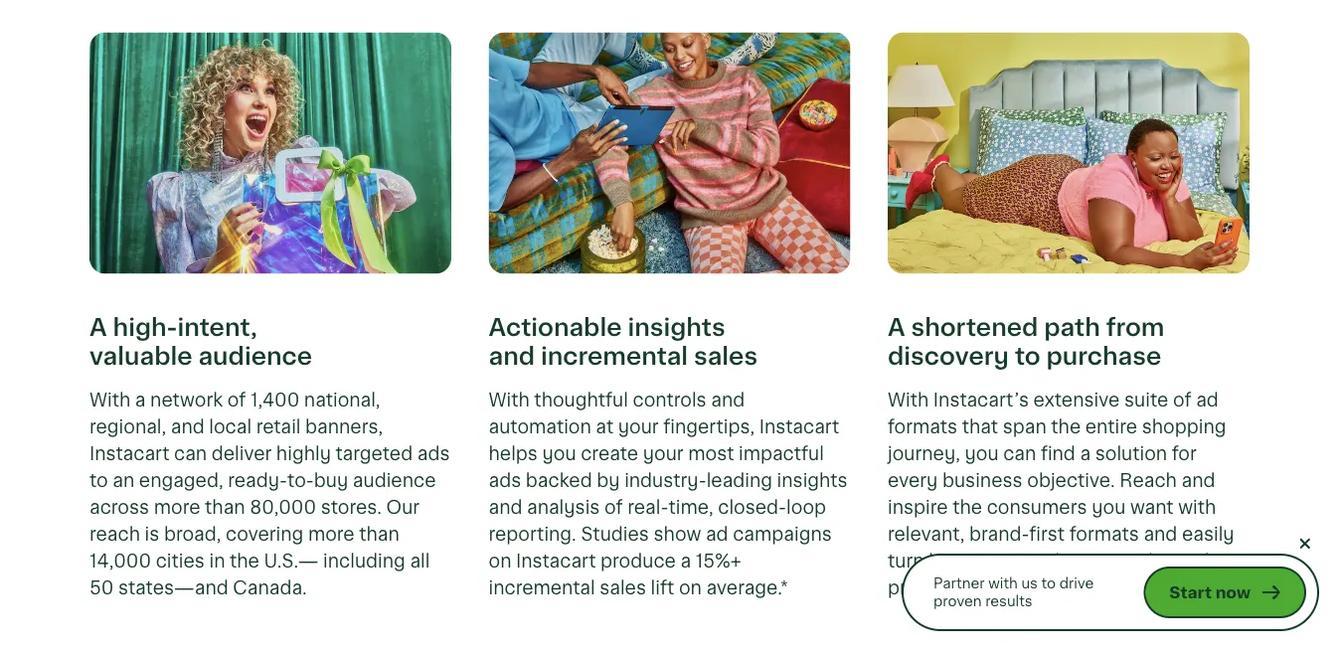 Task type: locate. For each thing, give the bounding box(es) containing it.
u.s.— including
[[264, 551, 406, 571]]

real-
[[628, 498, 669, 517]]

0 vertical spatial ad
[[1197, 390, 1219, 410]]

0 horizontal spatial ads
[[417, 444, 450, 463]]

a inside with a network of 1,400 national, regional, and local retail banners, instacart can deliver highly targeted ads to an engaged, ready-to-buy audience across more than 80,000 stores. our reach is broad, covering more than 14,000 cities in the u.s.— including all 50 states—and canada.
[[135, 390, 146, 410]]

1 horizontal spatial to
[[1015, 343, 1041, 369]]

to left an
[[90, 471, 108, 490]]

can up engaged,
[[174, 444, 207, 463]]

1 horizontal spatial audience
[[353, 471, 436, 490]]

you up business
[[965, 444, 999, 463]]

browsers
[[929, 551, 1012, 571]]

consumers
[[987, 498, 1088, 517]]

more up u.s.— including
[[308, 524, 355, 544]]

2 vertical spatial to
[[1042, 576, 1056, 591]]

an
[[113, 471, 135, 490]]

ads inside with a network of 1,400 national, regional, and local retail banners, instacart can deliver highly targeted ads to an engaged, ready-to-buy audience across more than 80,000 stores. our reach is broad, covering more than 14,000 cities in the u.s.— including all 50 states—and canada.
[[417, 444, 450, 463]]

with inside 'partner with us to drive proven results'
[[989, 576, 1018, 591]]

2 vertical spatial a
[[681, 551, 691, 571]]

2 a from the left
[[888, 315, 906, 340]]

relevant,
[[888, 524, 965, 544]]

savings.
[[1034, 578, 1107, 598]]

instacart inside with a network of 1,400 national, regional, and local retail banners, instacart can deliver highly targeted ads to an engaged, ready-to-buy audience across more than 80,000 stores. our reach is broad, covering more than 14,000 cities in the u.s.— including all 50 states—and canada.
[[90, 444, 170, 463]]

and up reporting.
[[489, 498, 523, 517]]

ad up "shopping"
[[1197, 390, 1219, 410]]

with up easily
[[1179, 498, 1217, 517]]

you up backed
[[542, 444, 576, 463]]

shopping
[[1142, 417, 1227, 436]]

fingertips,
[[664, 417, 755, 436]]

3 with from the left
[[888, 390, 929, 410]]

show
[[654, 524, 701, 544]]

0 vertical spatial incremental
[[541, 343, 688, 369]]

a up discovery
[[888, 315, 906, 340]]

sales inside with thoughtful controls and automation at your fingertips, instacart helps you create your most impactful ads backed by industry-leading insights and analysis of real-time, closed-loop reporting. studies show ad campaigns on instacart produce a 15%+ incremental sales lift on average.*
[[600, 578, 646, 598]]

0 horizontal spatial can
[[174, 444, 207, 463]]

discovery
[[888, 343, 1009, 369]]

more
[[154, 498, 200, 517], [308, 524, 355, 544]]

1 vertical spatial incremental
[[489, 578, 595, 598]]

you left want at the right bottom of the page
[[1092, 498, 1126, 517]]

0 vertical spatial ads
[[417, 444, 450, 463]]

of up local
[[227, 390, 246, 410]]

incremental down reporting.
[[489, 578, 595, 598]]

highly
[[276, 444, 331, 463]]

a up "regional,"
[[135, 390, 146, 410]]

valuable
[[90, 343, 193, 369]]

with
[[90, 390, 131, 410], [489, 390, 530, 410], [888, 390, 929, 410]]

sales
[[694, 343, 758, 369], [600, 578, 646, 598]]

the right in
[[230, 551, 259, 571]]

1 horizontal spatial instacart
[[516, 551, 596, 571]]

insights
[[628, 315, 726, 340], [777, 471, 848, 490]]

of up "shopping"
[[1173, 390, 1192, 410]]

0 horizontal spatial the
[[230, 551, 259, 571]]

a for a shortened path from discovery to purchase
[[888, 315, 906, 340]]

0 vertical spatial the
[[1051, 417, 1081, 436]]

0 horizontal spatial a
[[135, 390, 146, 410]]

purchase
[[1047, 343, 1162, 369]]

actionable insights and incremental sales
[[489, 315, 758, 369]]

1,400
[[251, 390, 300, 410]]

your up industry-
[[643, 444, 684, 463]]

automation
[[489, 417, 591, 436]]

2 horizontal spatial with
[[1179, 498, 1217, 517]]

insights inside with thoughtful controls and automation at your fingertips, instacart helps you create your most impactful ads backed by industry-leading insights and analysis of real-time, closed-loop reporting. studies show ad campaigns on instacart produce a 15%+ incremental sales lift on average.*
[[777, 471, 848, 490]]

retail
[[256, 417, 301, 436]]

your right at
[[618, 417, 659, 436]]

the up find
[[1051, 417, 1081, 436]]

ad up 15%+
[[706, 524, 729, 544]]

span
[[1003, 417, 1047, 436]]

0 vertical spatial audience
[[198, 343, 313, 369]]

with for a high-intent, valuable audience
[[90, 390, 131, 410]]

with inside with instacart's extensive suite of ad formats that span the entire shopping journey, you can find a solution for every business objective. reach and inspire the consumers you want with relevant, brand-first formats and easily turn browsers into buyers with timely promotions and savings.
[[888, 390, 929, 410]]

is
[[145, 524, 159, 544]]

0 vertical spatial more
[[154, 498, 200, 517]]

of up studies
[[605, 498, 623, 517]]

partner with us to drive proven results
[[934, 576, 1094, 609]]

on down reporting.
[[489, 551, 512, 571]]

2 horizontal spatial the
[[1051, 417, 1081, 436]]

1 vertical spatial audience
[[353, 471, 436, 490]]

1 vertical spatial the
[[953, 498, 983, 517]]

1 horizontal spatial a
[[681, 551, 691, 571]]

1 vertical spatial formats
[[1070, 524, 1140, 544]]

your
[[618, 417, 659, 436], [643, 444, 684, 463]]

1 horizontal spatial insights
[[777, 471, 848, 490]]

0 horizontal spatial with
[[989, 576, 1018, 591]]

start now
[[1170, 584, 1251, 601]]

promotions
[[888, 578, 991, 598]]

0 vertical spatial sales
[[694, 343, 758, 369]]

0 horizontal spatial to
[[90, 471, 108, 490]]

cities
[[156, 551, 205, 571]]

than
[[205, 498, 245, 517], [359, 524, 400, 544]]

1 vertical spatial ads
[[489, 471, 521, 490]]

sales up controls
[[694, 343, 758, 369]]

0 horizontal spatial of
[[227, 390, 246, 410]]

with for actionable insights and incremental sales
[[489, 390, 530, 410]]

of inside with a network of 1,400 national, regional, and local retail banners, instacart can deliver highly targeted ads to an engaged, ready-to-buy audience across more than 80,000 stores. our reach is broad, covering more than 14,000 cities in the u.s.— including all 50 states—and canada.
[[227, 390, 246, 410]]

2 with from the left
[[489, 390, 530, 410]]

more down engaged,
[[154, 498, 200, 517]]

partner
[[934, 576, 985, 591]]

with up "regional,"
[[90, 390, 131, 410]]

all
[[410, 551, 430, 571]]

start now link
[[1144, 567, 1307, 619]]

incremental
[[541, 343, 688, 369], [489, 578, 595, 598]]

buy
[[314, 471, 348, 490]]

and down actionable
[[489, 343, 535, 369]]

a down show
[[681, 551, 691, 571]]

covering
[[226, 524, 304, 544]]

proven
[[934, 594, 982, 609]]

incremental up thoughtful
[[541, 343, 688, 369]]

instacart down reporting.
[[516, 551, 596, 571]]

with up results
[[989, 576, 1018, 591]]

2 horizontal spatial with
[[888, 390, 929, 410]]

and inside with a network of 1,400 national, regional, and local retail banners, instacart can deliver highly targeted ads to an engaged, ready-to-buy audience across more than 80,000 stores. our reach is broad, covering more than 14,000 cities in the u.s.— including all 50 states—and canada.
[[171, 417, 205, 436]]

with
[[1179, 498, 1217, 517], [1122, 551, 1160, 571], [989, 576, 1018, 591]]

of inside with instacart's extensive suite of ad formats that span the entire shopping journey, you can find a solution for every business objective. reach and inspire the consumers you want with relevant, brand-first formats and easily turn browsers into buyers with timely promotions and savings.
[[1173, 390, 1192, 410]]

audience
[[198, 343, 313, 369], [353, 471, 436, 490]]

2 vertical spatial instacart
[[516, 551, 596, 571]]

2 horizontal spatial you
[[1092, 498, 1126, 517]]

ads down helps
[[489, 471, 521, 490]]

0 vertical spatial formats
[[888, 417, 958, 436]]

leading
[[707, 471, 773, 490]]

the inside with a network of 1,400 national, regional, and local retail banners, instacart can deliver highly targeted ads to an engaged, ready-to-buy audience across more than 80,000 stores. our reach is broad, covering more than 14,000 cities in the u.s.— including all 50 states—and canada.
[[230, 551, 259, 571]]

can
[[174, 444, 207, 463], [1004, 444, 1037, 463]]

instacart
[[760, 417, 840, 436], [90, 444, 170, 463], [516, 551, 596, 571]]

1 horizontal spatial can
[[1004, 444, 1037, 463]]

stores.
[[321, 498, 382, 517]]

0 vertical spatial instacart
[[760, 417, 840, 436]]

canada.
[[233, 578, 307, 598]]

formats
[[888, 417, 958, 436], [1070, 524, 1140, 544]]

0 horizontal spatial instacart
[[90, 444, 170, 463]]

0 horizontal spatial a
[[90, 315, 107, 340]]

to down shortened
[[1015, 343, 1041, 369]]

can inside with instacart's extensive suite of ad formats that span the entire shopping journey, you can find a solution for every business objective. reach and inspire the consumers you want with relevant, brand-first formats and easily turn browsers into buyers with timely promotions and savings.
[[1004, 444, 1037, 463]]

0 horizontal spatial you
[[542, 444, 576, 463]]

and down network
[[171, 417, 205, 436]]

1 horizontal spatial sales
[[694, 343, 758, 369]]

the down business
[[953, 498, 983, 517]]

can down the span
[[1004, 444, 1037, 463]]

audience down intent,
[[198, 343, 313, 369]]

1 horizontal spatial than
[[359, 524, 400, 544]]

a inside a shortened path from discovery to purchase
[[888, 315, 906, 340]]

you
[[542, 444, 576, 463], [965, 444, 999, 463], [1092, 498, 1126, 517]]

0 vertical spatial to
[[1015, 343, 1041, 369]]

to
[[1015, 343, 1041, 369], [90, 471, 108, 490], [1042, 576, 1056, 591]]

1 horizontal spatial of
[[605, 498, 623, 517]]

0 horizontal spatial audience
[[198, 343, 313, 369]]

1 vertical spatial sales
[[600, 578, 646, 598]]

sales down produce
[[600, 578, 646, 598]]

instacart up impactful
[[760, 417, 840, 436]]

us
[[1022, 576, 1038, 591]]

0 vertical spatial with
[[1179, 498, 1217, 517]]

1 vertical spatial insights
[[777, 471, 848, 490]]

now
[[1216, 584, 1251, 601]]

than down our
[[359, 524, 400, 544]]

1 vertical spatial with
[[1122, 551, 1160, 571]]

1 horizontal spatial on
[[679, 578, 702, 598]]

at
[[596, 417, 614, 436]]

with up automation
[[489, 390, 530, 410]]

insights up loop
[[777, 471, 848, 490]]

the
[[1051, 417, 1081, 436], [953, 498, 983, 517], [230, 551, 259, 571]]

a inside the a high-intent, valuable audience
[[90, 315, 107, 340]]

formats up journey,
[[888, 417, 958, 436]]

1 vertical spatial a
[[1081, 444, 1091, 463]]

ads
[[417, 444, 450, 463], [489, 471, 521, 490]]

0 vertical spatial than
[[205, 498, 245, 517]]

0 vertical spatial a
[[135, 390, 146, 410]]

0 vertical spatial your
[[618, 417, 659, 436]]

0 horizontal spatial insights
[[628, 315, 726, 340]]

1 a from the left
[[90, 315, 107, 340]]

0 horizontal spatial ad
[[706, 524, 729, 544]]

on
[[489, 551, 512, 571], [679, 578, 702, 598]]

1 horizontal spatial ad
[[1197, 390, 1219, 410]]

and down for
[[1182, 471, 1216, 490]]

you inside with thoughtful controls and automation at your fingertips, instacart helps you create your most impactful ads backed by industry-leading insights and analysis of real-time, closed-loop reporting. studies show ad campaigns on instacart produce a 15%+ incremental sales lift on average.*
[[542, 444, 576, 463]]

a
[[90, 315, 107, 340], [888, 315, 906, 340]]

with inside with thoughtful controls and automation at your fingertips, instacart helps you create your most impactful ads backed by industry-leading insights and analysis of real-time, closed-loop reporting. studies show ad campaigns on instacart produce a 15%+ incremental sales lift on average.*
[[489, 390, 530, 410]]

easily
[[1182, 524, 1235, 544]]

1 with from the left
[[90, 390, 131, 410]]

loop
[[787, 498, 826, 517]]

2 horizontal spatial to
[[1042, 576, 1056, 591]]

on right lift
[[679, 578, 702, 598]]

industry-
[[625, 471, 707, 490]]

0 horizontal spatial more
[[154, 498, 200, 517]]

with up journey,
[[888, 390, 929, 410]]

0 horizontal spatial formats
[[888, 417, 958, 436]]

1 horizontal spatial ads
[[489, 471, 521, 490]]

formats up buyers
[[1070, 524, 1140, 544]]

with inside with a network of 1,400 national, regional, and local retail banners, instacart can deliver highly targeted ads to an engaged, ready-to-buy audience across more than 80,000 stores. our reach is broad, covering more than 14,000 cities in the u.s.— including all 50 states—and canada.
[[90, 390, 131, 410]]

studies
[[581, 524, 649, 544]]

1 horizontal spatial a
[[888, 315, 906, 340]]

1 vertical spatial to
[[90, 471, 108, 490]]

0 vertical spatial on
[[489, 551, 512, 571]]

ads right targeted
[[417, 444, 450, 463]]

audience up our
[[353, 471, 436, 490]]

1 horizontal spatial you
[[965, 444, 999, 463]]

1 horizontal spatial with
[[489, 390, 530, 410]]

a right find
[[1081, 444, 1091, 463]]

0 horizontal spatial sales
[[600, 578, 646, 598]]

2 vertical spatial with
[[989, 576, 1018, 591]]

sales inside actionable insights and incremental sales
[[694, 343, 758, 369]]

insights up controls
[[628, 315, 726, 340]]

0 horizontal spatial than
[[205, 498, 245, 517]]

0 horizontal spatial with
[[90, 390, 131, 410]]

a left high-
[[90, 315, 107, 340]]

instacart down "regional,"
[[90, 444, 170, 463]]

1 vertical spatial ad
[[706, 524, 729, 544]]

2 can from the left
[[1004, 444, 1037, 463]]

than up broad,
[[205, 498, 245, 517]]

ad inside with thoughtful controls and automation at your fingertips, instacart helps you create your most impactful ads backed by industry-leading insights and analysis of real-time, closed-loop reporting. studies show ad campaigns on instacart produce a 15%+ incremental sales lift on average.*
[[706, 524, 729, 544]]

0 vertical spatial insights
[[628, 315, 726, 340]]

2 vertical spatial the
[[230, 551, 259, 571]]

to right us
[[1042, 576, 1056, 591]]

audience inside with a network of 1,400 national, regional, and local retail banners, instacart can deliver highly targeted ads to an engaged, ready-to-buy audience across more than 80,000 stores. our reach is broad, covering more than 14,000 cities in the u.s.— including all 50 states—and canada.
[[353, 471, 436, 490]]

2 horizontal spatial of
[[1173, 390, 1192, 410]]

1 can from the left
[[174, 444, 207, 463]]

2 horizontal spatial a
[[1081, 444, 1091, 463]]

1 horizontal spatial more
[[308, 524, 355, 544]]

with left timely
[[1122, 551, 1160, 571]]

1 vertical spatial instacart
[[90, 444, 170, 463]]

to inside 'partner with us to drive proven results'
[[1042, 576, 1056, 591]]

business
[[943, 471, 1023, 490]]

incremental inside actionable insights and incremental sales
[[541, 343, 688, 369]]

our
[[386, 498, 420, 517]]

first
[[1030, 524, 1065, 544]]



Task type: vqa. For each thing, say whether or not it's contained in the screenshot.
the '123'
no



Task type: describe. For each thing, give the bounding box(es) containing it.
of inside with thoughtful controls and automation at your fingertips, instacart helps you create your most impactful ads backed by industry-leading insights and analysis of real-time, closed-loop reporting. studies show ad campaigns on instacart produce a 15%+ incremental sales lift on average.*
[[605, 498, 623, 517]]

1 vertical spatial on
[[679, 578, 702, 598]]

actionable
[[489, 315, 622, 340]]

ad inside with instacart's extensive suite of ad formats that span the entire shopping journey, you can find a solution for every business objective. reach and inspire the consumers you want with relevant, brand-first formats and easily turn browsers into buyers with timely promotions and savings.
[[1197, 390, 1219, 410]]

reporting.
[[489, 524, 577, 544]]

with thoughtful controls and automation at your fingertips, instacart helps you create your most impactful ads backed by industry-leading insights and analysis of real-time, closed-loop reporting. studies show ad campaigns on instacart produce a 15%+ incremental sales lift on average.*
[[489, 390, 848, 598]]

15%+
[[696, 551, 742, 571]]

50
[[90, 578, 114, 598]]

to inside with a network of 1,400 national, regional, and local retail banners, instacart can deliver highly targeted ads to an engaged, ready-to-buy audience across more than 80,000 stores. our reach is broad, covering more than 14,000 cities in the u.s.— including all 50 states—and canada.
[[90, 471, 108, 490]]

with for a shortened path from discovery to purchase
[[888, 390, 929, 410]]

ads inside with thoughtful controls and automation at your fingertips, instacart helps you create your most impactful ads backed by industry-leading insights and analysis of real-time, closed-loop reporting. studies show ad campaigns on instacart produce a 15%+ incremental sales lift on average.*
[[489, 471, 521, 490]]

insights inside actionable insights and incremental sales
[[628, 315, 726, 340]]

80,000
[[250, 498, 316, 517]]

impactful
[[739, 444, 824, 463]]

time,
[[669, 498, 714, 517]]

targeted
[[336, 444, 413, 463]]

controls
[[633, 390, 707, 410]]

and up the fingertips,
[[711, 390, 745, 410]]

to-
[[287, 471, 314, 490]]

start
[[1170, 584, 1212, 601]]

audience inside the a high-intent, valuable audience
[[198, 343, 313, 369]]

extensive
[[1034, 390, 1120, 410]]

a for a high-intent, valuable audience
[[90, 315, 107, 340]]

reach
[[90, 524, 140, 544]]

states—and
[[118, 578, 228, 598]]

for
[[1172, 444, 1197, 463]]

a shortened path from discovery to purchase
[[888, 315, 1165, 369]]

0 horizontal spatial on
[[489, 551, 512, 571]]

solution
[[1096, 444, 1168, 463]]

every
[[888, 471, 938, 490]]

thoughtful
[[534, 390, 628, 410]]

to inside a shortened path from discovery to purchase
[[1015, 343, 1041, 369]]

shortened
[[911, 315, 1039, 340]]

deliver
[[212, 444, 272, 463]]

produce
[[601, 551, 676, 571]]

objective.
[[1028, 471, 1116, 490]]

regional,
[[90, 417, 166, 436]]

and down into
[[996, 578, 1030, 598]]

with a network of 1,400 national, regional, and local retail banners, instacart can deliver highly targeted ads to an engaged, ready-to-buy audience across more than 80,000 stores. our reach is broad, covering more than 14,000 cities in the u.s.— including all 50 states—and canada.
[[90, 390, 450, 598]]

and down want at the right bottom of the page
[[1144, 524, 1178, 544]]

1 vertical spatial than
[[359, 524, 400, 544]]

journey,
[[888, 444, 961, 463]]

into
[[1016, 551, 1051, 571]]

banners,
[[305, 417, 383, 436]]

brand-
[[970, 524, 1030, 544]]

network
[[150, 390, 223, 410]]

1 horizontal spatial formats
[[1070, 524, 1140, 544]]

1 vertical spatial your
[[643, 444, 684, 463]]

high-
[[113, 315, 178, 340]]

most
[[688, 444, 734, 463]]

1 horizontal spatial the
[[953, 498, 983, 517]]

analysis
[[527, 498, 600, 517]]

broad,
[[164, 524, 221, 544]]

turn
[[888, 551, 924, 571]]

1 vertical spatial more
[[308, 524, 355, 544]]

across
[[90, 498, 149, 517]]

backed
[[526, 471, 592, 490]]

by
[[597, 471, 620, 490]]

that
[[962, 417, 999, 436]]

2 horizontal spatial instacart
[[760, 417, 840, 436]]

want
[[1131, 498, 1174, 517]]

in
[[209, 551, 225, 571]]

entire
[[1086, 417, 1138, 436]]

with instacart's extensive suite of ad formats that span the entire shopping journey, you can find a solution for every business objective. reach and inspire the consumers you want with relevant, brand-first formats and easily turn browsers into buyers with timely promotions and savings.
[[888, 390, 1235, 598]]

campaigns
[[733, 524, 832, 544]]

create
[[581, 444, 639, 463]]

results
[[986, 594, 1033, 609]]

find
[[1041, 444, 1076, 463]]

buyers
[[1055, 551, 1118, 571]]

can inside with a network of 1,400 national, regional, and local retail banners, instacart can deliver highly targeted ads to an engaged, ready-to-buy audience across more than 80,000 stores. our reach is broad, covering more than 14,000 cities in the u.s.— including all 50 states—and canada.
[[174, 444, 207, 463]]

instacart's
[[934, 390, 1029, 410]]

a inside with instacart's extensive suite of ad formats that span the entire shopping journey, you can find a solution for every business objective. reach and inspire the consumers you want with relevant, brand-first formats and easily turn browsers into buyers with timely promotions and savings.
[[1081, 444, 1091, 463]]

reach
[[1120, 471, 1177, 490]]

a inside with thoughtful controls and automation at your fingertips, instacart helps you create your most impactful ads backed by industry-leading insights and analysis of real-time, closed-loop reporting. studies show ad campaigns on instacart produce a 15%+ incremental sales lift on average.*
[[681, 551, 691, 571]]

ready-
[[228, 471, 288, 490]]

engaged,
[[139, 471, 223, 490]]

from
[[1107, 315, 1165, 340]]

14,000
[[90, 551, 151, 571]]

drive
[[1060, 576, 1094, 591]]

timely
[[1165, 551, 1221, 571]]

a high-intent, valuable audience
[[90, 315, 313, 369]]

and inside actionable insights and incremental sales
[[489, 343, 535, 369]]

local
[[209, 417, 252, 436]]

inspire
[[888, 498, 948, 517]]

closed-
[[718, 498, 787, 517]]

helps
[[489, 444, 538, 463]]

intent,
[[177, 315, 257, 340]]

lift
[[651, 578, 675, 598]]

suite
[[1125, 390, 1169, 410]]

1 horizontal spatial with
[[1122, 551, 1160, 571]]

national,
[[304, 390, 380, 410]]

incremental inside with thoughtful controls and automation at your fingertips, instacart helps you create your most impactful ads backed by industry-leading insights and analysis of real-time, closed-loop reporting. studies show ad campaigns on instacart produce a 15%+ incremental sales lift on average.*
[[489, 578, 595, 598]]



